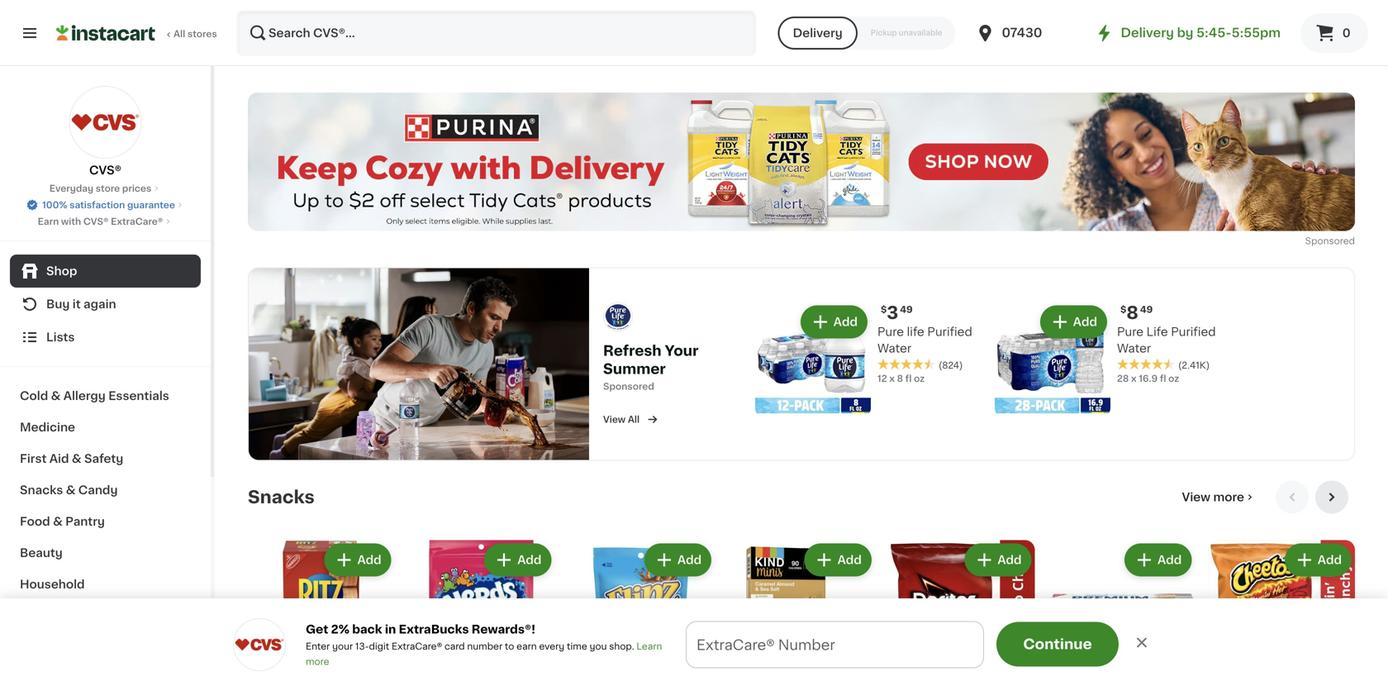 Task type: vqa. For each thing, say whether or not it's contained in the screenshot.
Get to the left
yes



Task type: describe. For each thing, give the bounding box(es) containing it.
get free delivery on next 3 orders • add $10.00 to qualify.
[[547, 644, 959, 658]]

•
[[797, 645, 803, 658]]

beauty
[[20, 547, 63, 559]]

$ 8 49
[[1121, 304, 1153, 321]]

0 horizontal spatial all
[[174, 29, 185, 38]]

cold
[[20, 390, 48, 402]]

pure for 8
[[1118, 326, 1144, 338]]

beauty link
[[10, 537, 201, 569]]

100% satisfaction guarantee button
[[26, 195, 185, 212]]

lists link
[[10, 321, 201, 354]]

food & pantry link
[[10, 506, 201, 537]]

with
[[61, 217, 81, 226]]

1 horizontal spatial all
[[628, 415, 640, 424]]

add button for 1st "product" group
[[326, 545, 390, 575]]

get for 2%
[[306, 624, 328, 635]]

x for 3
[[890, 374, 895, 383]]

snacks & candy link
[[10, 474, 201, 506]]

view more
[[1182, 491, 1245, 503]]

rewards®!
[[472, 624, 536, 635]]

spo inside refresh your summer spo nsored
[[603, 382, 622, 391]]

& for allergy
[[51, 390, 61, 402]]

(2.41k)
[[1179, 361, 1210, 370]]

pure life family water bottles image
[[249, 268, 589, 460]]

0 vertical spatial nsored
[[1324, 236, 1356, 245]]

life
[[907, 326, 925, 338]]

7 product group from the left
[[1209, 540, 1356, 681]]

1 vertical spatial cvs®
[[83, 217, 109, 226]]

everyday store prices
[[49, 184, 151, 193]]

cold & allergy essentials link
[[10, 380, 201, 412]]

more for learn more
[[306, 657, 329, 666]]

number
[[467, 642, 503, 651]]

0 vertical spatial cvs®
[[89, 164, 122, 176]]

item carousel region
[[248, 480, 1356, 681]]

household
[[20, 579, 85, 590]]

you
[[590, 642, 607, 651]]

shop.
[[609, 642, 634, 651]]

every
[[539, 642, 565, 651]]

• sponsored: keep cozy with delivery image
[[248, 93, 1356, 231]]

first aid & safety
[[20, 453, 123, 465]]

ExtraCare® Number text field
[[687, 622, 984, 667]]

delivery by 5:45-5:55pm
[[1121, 27, 1281, 39]]

candy
[[78, 484, 118, 496]]

household link
[[10, 569, 201, 600]]

digit
[[369, 642, 389, 651]]

add button for 2nd "product" group from left
[[486, 545, 550, 575]]

nsored inside refresh your summer spo nsored
[[622, 382, 655, 391]]

shop
[[46, 265, 77, 277]]

learn more link
[[306, 642, 662, 666]]

purified for 3
[[928, 326, 973, 338]]

07430 button
[[976, 10, 1075, 56]]

buy
[[46, 298, 70, 310]]

pure life purified water
[[1118, 326, 1216, 354]]

3 inside treatment tracker modal dialog
[[733, 644, 742, 658]]

delivery for delivery by 5:45-5:55pm
[[1121, 27, 1175, 39]]

learn
[[637, 642, 662, 651]]

aid
[[49, 453, 69, 465]]

prices
[[122, 184, 151, 193]]

oz for 3
[[914, 374, 925, 383]]

by
[[1178, 27, 1194, 39]]

to inside treatment tracker modal dialog
[[889, 644, 904, 658]]

add button for 3rd "product" group from the left
[[646, 545, 710, 575]]

allergy
[[63, 390, 106, 402]]

buy it again
[[46, 298, 116, 310]]

get 2% back in extrabucks rewards®!
[[306, 624, 536, 635]]

earn with cvs® extracare® link
[[38, 215, 173, 228]]

enter
[[306, 642, 330, 651]]

1 horizontal spatial cvs® logo image
[[233, 618, 286, 671]]

food & pantry
[[20, 516, 105, 527]]

more button
[[973, 638, 1037, 665]]

view for view more
[[1182, 491, 1211, 503]]

28
[[1118, 374, 1129, 383]]

satisfaction
[[70, 200, 125, 210]]

pure for 3
[[878, 326, 904, 338]]

life
[[1147, 326, 1169, 338]]

100%
[[42, 200, 67, 210]]

cold & allergy essentials
[[20, 390, 169, 402]]

lists
[[46, 331, 75, 343]]

view more button
[[1176, 480, 1263, 514]]

purified for 8
[[1171, 326, 1216, 338]]

all stores link
[[56, 10, 218, 56]]

all stores
[[174, 29, 217, 38]]

card
[[445, 642, 465, 651]]

49 for 8
[[1141, 305, 1153, 314]]

everyday
[[49, 184, 93, 193]]

view all
[[603, 415, 640, 424]]

pure life purified water
[[878, 326, 973, 354]]

5:45-
[[1197, 27, 1232, 39]]

learn more
[[306, 642, 662, 666]]

cvs® link
[[69, 86, 142, 179]]

13-
[[355, 642, 369, 651]]

07430
[[1002, 27, 1043, 39]]

qualify.
[[908, 644, 959, 658]]

shop link
[[10, 255, 201, 288]]

view for view all
[[603, 415, 626, 424]]

fl for 3
[[906, 374, 912, 383]]

100% satisfaction guarantee
[[42, 200, 175, 210]]

$ for 8
[[1121, 305, 1127, 314]]

12
[[878, 374, 887, 383]]

time
[[567, 642, 588, 651]]

food
[[20, 516, 50, 527]]

0 vertical spatial cvs® logo image
[[69, 86, 142, 159]]

enter your 13-digit extracare® card number to earn every time you shop.
[[306, 642, 637, 651]]

delivery by 5:45-5:55pm link
[[1095, 23, 1281, 43]]

pure life healthy hydration image
[[603, 302, 633, 332]]



Task type: locate. For each thing, give the bounding box(es) containing it.
0 horizontal spatial 3
[[733, 644, 742, 658]]

pure inside pure life purified water
[[1118, 326, 1144, 338]]

3
[[887, 304, 899, 321], [733, 644, 742, 658]]

2 fl from the left
[[1160, 374, 1167, 383]]

first
[[20, 453, 47, 465]]

0 horizontal spatial cvs® logo image
[[69, 86, 142, 159]]

1 purified from the left
[[928, 326, 973, 338]]

1 vertical spatial 8
[[897, 374, 904, 383]]

49 inside $ 8 49
[[1141, 305, 1153, 314]]

49
[[900, 305, 913, 314], [1141, 305, 1153, 314]]

extracare® down guarantee
[[111, 217, 163, 226]]

& right food
[[53, 516, 63, 527]]

all left stores
[[174, 29, 185, 38]]

add inside treatment tracker modal dialog
[[806, 644, 835, 658]]

1 49 from the left
[[900, 305, 913, 314]]

delivery inside delivery button
[[793, 27, 843, 39]]

purified up (824)
[[928, 326, 973, 338]]

2 oz from the left
[[1169, 374, 1180, 383]]

0 horizontal spatial get
[[306, 624, 328, 635]]

4 product group from the left
[[728, 540, 875, 681]]

49 inside $ 3 49
[[900, 305, 913, 314]]

pure down $ 8 49
[[1118, 326, 1144, 338]]

essentials
[[108, 390, 169, 402]]

pure
[[878, 326, 904, 338], [1118, 326, 1144, 338]]

1 horizontal spatial get
[[547, 644, 574, 658]]

2 $ from the left
[[1121, 305, 1127, 314]]

1 horizontal spatial snacks
[[248, 488, 315, 506]]

1 horizontal spatial 8
[[1127, 304, 1139, 321]]

more
[[992, 647, 1017, 656]]

1 horizontal spatial x
[[1132, 374, 1137, 383]]

$10.00
[[838, 644, 886, 658]]

snacks
[[20, 484, 63, 496], [248, 488, 315, 506]]

water inside pure life purified water
[[1118, 343, 1152, 354]]

delivery for delivery
[[793, 27, 843, 39]]

add button for 6th "product" group from the left
[[1127, 545, 1191, 575]]

medicine link
[[10, 412, 201, 443]]

purified
[[928, 326, 973, 338], [1171, 326, 1216, 338]]

2 water from the left
[[1118, 343, 1152, 354]]

cvs®
[[89, 164, 122, 176], [83, 217, 109, 226]]

continue button
[[997, 622, 1119, 667]]

49 up life
[[1141, 305, 1153, 314]]

water for 8
[[1118, 343, 1152, 354]]

1 horizontal spatial 49
[[1141, 305, 1153, 314]]

1 horizontal spatial pure
[[1118, 326, 1144, 338]]

1 vertical spatial cvs® logo image
[[233, 618, 286, 671]]

1 horizontal spatial nsored
[[1324, 236, 1356, 245]]

cvs® logo image left enter at the bottom left of the page
[[233, 618, 286, 671]]

refresh your summer spo nsored
[[603, 344, 699, 391]]

x right 12
[[890, 374, 895, 383]]

$ for 3
[[881, 305, 887, 314]]

pure down $ 3 49
[[878, 326, 904, 338]]

1 pure from the left
[[878, 326, 904, 338]]

snacks inside item carousel region
[[248, 488, 315, 506]]

1 horizontal spatial $
[[1121, 305, 1127, 314]]

0 horizontal spatial 49
[[900, 305, 913, 314]]

snacks & candy
[[20, 484, 118, 496]]

8
[[1127, 304, 1139, 321], [897, 374, 904, 383]]

0 horizontal spatial snacks
[[20, 484, 63, 496]]

cvs® up everyday store prices link
[[89, 164, 122, 176]]

x
[[890, 374, 895, 383], [1132, 374, 1137, 383]]

0 vertical spatial view
[[603, 415, 626, 424]]

to left earn
[[505, 642, 514, 651]]

1 horizontal spatial more
[[1214, 491, 1245, 503]]

water for 3
[[878, 343, 912, 354]]

oz
[[914, 374, 925, 383], [1169, 374, 1180, 383]]

0 vertical spatial spo
[[1306, 236, 1324, 245]]

1 vertical spatial view
[[1182, 491, 1211, 503]]

2 x from the left
[[1132, 374, 1137, 383]]

0 horizontal spatial purified
[[928, 326, 973, 338]]

1 horizontal spatial 3
[[887, 304, 899, 321]]

product group
[[248, 540, 395, 681], [408, 540, 555, 681], [568, 540, 715, 681], [728, 540, 875, 681], [888, 540, 1035, 681], [1049, 540, 1195, 681], [1209, 540, 1356, 681]]

★★★★★
[[878, 358, 936, 370], [878, 358, 936, 370], [1118, 358, 1175, 370], [1118, 358, 1175, 370]]

again
[[84, 298, 116, 310]]

add button for fifth "product" group
[[967, 545, 1030, 575]]

3 product group from the left
[[568, 540, 715, 681]]

3 right next
[[733, 644, 742, 658]]

to right $10.00
[[889, 644, 904, 658]]

main content containing 3
[[0, 66, 1389, 681]]

get up enter at the bottom left of the page
[[306, 624, 328, 635]]

back
[[352, 624, 382, 635]]

1 horizontal spatial view
[[1182, 491, 1211, 503]]

0 vertical spatial 8
[[1127, 304, 1139, 321]]

0 horizontal spatial oz
[[914, 374, 925, 383]]

all
[[174, 29, 185, 38], [628, 415, 640, 424]]

orders
[[746, 644, 794, 658]]

water down 'life'
[[878, 343, 912, 354]]

get inside treatment tracker modal dialog
[[547, 644, 574, 658]]

1 vertical spatial spo
[[603, 382, 622, 391]]

fl right 16.9
[[1160, 374, 1167, 383]]

1 vertical spatial all
[[628, 415, 640, 424]]

more
[[1214, 491, 1245, 503], [306, 657, 329, 666]]

0 horizontal spatial pure
[[878, 326, 904, 338]]

store
[[96, 184, 120, 193]]

49 for 3
[[900, 305, 913, 314]]

1 vertical spatial get
[[547, 644, 574, 658]]

0 horizontal spatial spo
[[603, 382, 622, 391]]

view inside view more popup button
[[1182, 491, 1211, 503]]

on
[[674, 644, 693, 658]]

1 horizontal spatial delivery
[[1121, 27, 1175, 39]]

$ inside $ 8 49
[[1121, 305, 1127, 314]]

12 x 8 fl oz
[[878, 374, 925, 383]]

view
[[603, 415, 626, 424], [1182, 491, 1211, 503]]

snacks for snacks
[[248, 488, 315, 506]]

0 horizontal spatial x
[[890, 374, 895, 383]]

8 up pure life purified water
[[1127, 304, 1139, 321]]

Search field
[[238, 12, 755, 55]]

None search field
[[236, 10, 757, 56]]

8 right 12
[[897, 374, 904, 383]]

buy it again link
[[10, 288, 201, 321]]

purified inside pure life purified water
[[1171, 326, 1216, 338]]

1 horizontal spatial water
[[1118, 343, 1152, 354]]

1 vertical spatial 3
[[733, 644, 742, 658]]

(824)
[[939, 361, 963, 370]]

cvs® logo image
[[69, 86, 142, 159], [233, 618, 286, 671]]

your
[[665, 344, 699, 358]]

0 vertical spatial all
[[174, 29, 185, 38]]

extrabucks
[[399, 624, 469, 635]]

16.9
[[1139, 374, 1158, 383]]

3 up pure life purified water
[[887, 304, 899, 321]]

1 vertical spatial extracare®
[[392, 642, 442, 651]]

1 x from the left
[[890, 374, 895, 383]]

snacks for snacks & candy
[[20, 484, 63, 496]]

service type group
[[778, 17, 956, 50]]

0 vertical spatial extracare®
[[111, 217, 163, 226]]

oz down (2.41k)
[[1169, 374, 1180, 383]]

pantry
[[65, 516, 105, 527]]

0 horizontal spatial nsored
[[622, 382, 655, 391]]

28 x 16.9 fl oz
[[1118, 374, 1180, 383]]

add button for first "product" group from the right
[[1287, 545, 1351, 575]]

in
[[385, 624, 396, 635]]

guarantee
[[127, 200, 175, 210]]

instacart logo image
[[56, 23, 155, 43]]

main content
[[0, 66, 1389, 681]]

next
[[696, 644, 730, 658]]

add
[[834, 316, 858, 328], [1074, 316, 1098, 328], [357, 554, 382, 566], [518, 554, 542, 566], [678, 554, 702, 566], [838, 554, 862, 566], [998, 554, 1022, 566], [1158, 554, 1182, 566], [1318, 554, 1342, 566], [806, 644, 835, 658]]

6 product group from the left
[[1049, 540, 1195, 681]]

2 product group from the left
[[408, 540, 555, 681]]

earn
[[517, 642, 537, 651]]

5 product group from the left
[[888, 540, 1035, 681]]

delivery
[[611, 644, 671, 658]]

cvs® logo image up everyday store prices link
[[69, 86, 142, 159]]

5:55pm
[[1232, 27, 1281, 39]]

0 horizontal spatial fl
[[906, 374, 912, 383]]

2 purified from the left
[[1171, 326, 1216, 338]]

0 horizontal spatial view
[[603, 415, 626, 424]]

& right aid
[[72, 453, 81, 465]]

1 horizontal spatial purified
[[1171, 326, 1216, 338]]

1 water from the left
[[878, 343, 912, 354]]

1 oz from the left
[[914, 374, 925, 383]]

1 product group from the left
[[248, 540, 395, 681]]

1 horizontal spatial oz
[[1169, 374, 1180, 383]]

fl for 8
[[1160, 374, 1167, 383]]

0 horizontal spatial delivery
[[793, 27, 843, 39]]

cvs® down satisfaction
[[83, 217, 109, 226]]

stores
[[188, 29, 217, 38]]

get for free
[[547, 644, 574, 658]]

get left the free
[[547, 644, 574, 658]]

delivery
[[1121, 27, 1175, 39], [793, 27, 843, 39]]

oz for 8
[[1169, 374, 1180, 383]]

1 fl from the left
[[906, 374, 912, 383]]

$
[[881, 305, 887, 314], [1121, 305, 1127, 314]]

0 vertical spatial 3
[[887, 304, 899, 321]]

1 $ from the left
[[881, 305, 887, 314]]

0 horizontal spatial more
[[306, 657, 329, 666]]

1 horizontal spatial spo
[[1306, 236, 1324, 245]]

more for view more
[[1214, 491, 1245, 503]]

to
[[505, 642, 514, 651], [889, 644, 904, 658]]

all down summer
[[628, 415, 640, 424]]

& for candy
[[66, 484, 76, 496]]

2 49 from the left
[[1141, 305, 1153, 314]]

& right cold
[[51, 390, 61, 402]]

more inside 'learn more'
[[306, 657, 329, 666]]

0
[[1343, 27, 1351, 39]]

refresh
[[603, 344, 662, 358]]

extracare® down 'get 2% back in extrabucks rewards®!' at left bottom
[[392, 642, 442, 651]]

49 up 'life'
[[900, 305, 913, 314]]

0 horizontal spatial extracare®
[[111, 217, 163, 226]]

1 vertical spatial more
[[306, 657, 329, 666]]

earn with cvs® extracare®
[[38, 217, 163, 226]]

summer
[[603, 362, 666, 376]]

water inside pure life purified water
[[878, 343, 912, 354]]

x for 8
[[1132, 374, 1137, 383]]

it
[[73, 298, 81, 310]]

1 vertical spatial nsored
[[622, 382, 655, 391]]

2 pure from the left
[[1118, 326, 1144, 338]]

close image
[[1134, 634, 1151, 651]]

free
[[577, 644, 608, 658]]

medicine
[[20, 422, 75, 433]]

spo
[[1306, 236, 1324, 245], [603, 382, 622, 391]]

delivery inside delivery by 5:45-5:55pm link
[[1121, 27, 1175, 39]]

0 horizontal spatial 8
[[897, 374, 904, 383]]

x right 28 on the right bottom
[[1132, 374, 1137, 383]]

purified inside pure life purified water
[[928, 326, 973, 338]]

get
[[306, 624, 328, 635], [547, 644, 574, 658]]

1 horizontal spatial to
[[889, 644, 904, 658]]

oz right 12
[[914, 374, 925, 383]]

add button for 4th "product" group
[[806, 545, 870, 575]]

& for pantry
[[53, 516, 63, 527]]

0 horizontal spatial $
[[881, 305, 887, 314]]

0 vertical spatial more
[[1214, 491, 1245, 503]]

2%
[[331, 624, 350, 635]]

treatment tracker modal dialog
[[215, 622, 1389, 681]]

1 horizontal spatial fl
[[1160, 374, 1167, 383]]

extracare®
[[111, 217, 163, 226], [392, 642, 442, 651]]

fl right 12
[[906, 374, 912, 383]]

everyday store prices link
[[49, 182, 161, 195]]

0 vertical spatial get
[[306, 624, 328, 635]]

earn
[[38, 217, 59, 226]]

1 horizontal spatial extracare®
[[392, 642, 442, 651]]

more inside view more popup button
[[1214, 491, 1245, 503]]

water down life
[[1118, 343, 1152, 354]]

delivery button
[[778, 17, 858, 50]]

$ inside $ 3 49
[[881, 305, 887, 314]]

& left the candy
[[66, 484, 76, 496]]

0 horizontal spatial water
[[878, 343, 912, 354]]

purified up (2.41k)
[[1171, 326, 1216, 338]]

pure inside pure life purified water
[[878, 326, 904, 338]]

continue
[[1024, 637, 1092, 651]]

0 button
[[1301, 13, 1369, 53]]

0 horizontal spatial to
[[505, 642, 514, 651]]



